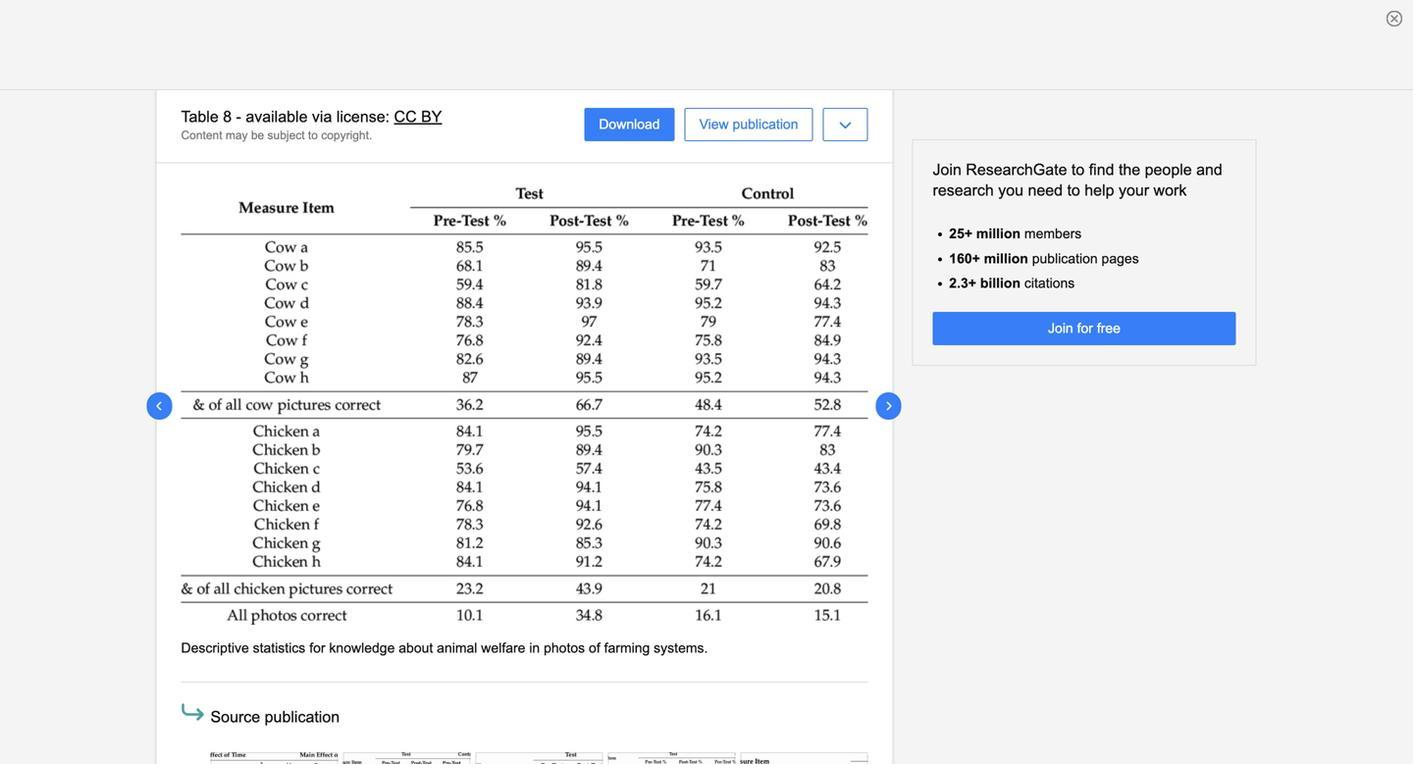 Task type: locate. For each thing, give the bounding box(es) containing it.
for left "free" at the top
[[1078, 321, 1094, 336]]

2.3+
[[950, 276, 977, 291]]

help
[[1085, 181, 1115, 199]]

size m image
[[178, 698, 208, 728]]

for
[[1078, 321, 1094, 336], [309, 641, 326, 656]]

publication for view publication
[[733, 117, 799, 132]]

table 8 - available via license: cc by content may be subject to copyright.
[[181, 108, 442, 142]]

160+
[[950, 251, 981, 266]]

work
[[1154, 181, 1187, 199]]

download link
[[585, 108, 675, 142]]

0 vertical spatial join
[[933, 161, 962, 179]]

animal
[[437, 641, 478, 656]]

join for join for free
[[1049, 321, 1074, 336]]

join down citations
[[1049, 321, 1074, 336]]

be
[[251, 128, 264, 142]]

to
[[308, 128, 318, 142], [1072, 161, 1085, 179], [1068, 181, 1081, 199]]

table
[[181, 108, 219, 126]]

publication inside 25+ million members 160+ million publication pages 2.3+ billion citations
[[1033, 251, 1098, 266]]

0 horizontal spatial publication
[[265, 709, 340, 727]]

million
[[977, 226, 1021, 242], [985, 251, 1029, 266]]

join inside join for free link
[[1049, 321, 1074, 336]]

publication down members
[[1033, 251, 1098, 266]]

0 vertical spatial million
[[977, 226, 1021, 242]]

descriptive statistics for knowledge about animal welfare in photos of farming systems.
[[181, 641, 708, 656]]

0 horizontal spatial join
[[933, 161, 962, 179]]

members
[[1025, 226, 1082, 242]]

for right statistics
[[309, 641, 326, 656]]

1 vertical spatial for
[[309, 641, 326, 656]]

main content containing table 8
[[0, 87, 1414, 765]]

free
[[1098, 321, 1121, 336]]

publication right view
[[733, 117, 799, 132]]

publication for source publication
[[265, 709, 340, 727]]

the
[[1119, 161, 1141, 179]]

source
[[211, 709, 260, 727]]

to left "find"
[[1072, 161, 1085, 179]]

2 vertical spatial publication
[[265, 709, 340, 727]]

publication
[[733, 117, 799, 132], [1033, 251, 1098, 266], [265, 709, 340, 727]]

license:
[[337, 108, 390, 126]]

1 horizontal spatial join
[[1049, 321, 1074, 336]]

1 vertical spatial publication
[[1033, 251, 1098, 266]]

systems.
[[654, 641, 708, 656]]

pages
[[1102, 251, 1140, 266]]

to down via
[[308, 128, 318, 142]]

billion
[[981, 276, 1021, 291]]

1 horizontal spatial publication
[[733, 117, 799, 132]]

0 vertical spatial to
[[308, 128, 318, 142]]

of
[[589, 641, 601, 656]]

million up billion
[[985, 251, 1029, 266]]

content
[[181, 128, 222, 142]]

8
[[223, 108, 232, 126]]

copyright.
[[321, 128, 372, 142]]

1 vertical spatial million
[[985, 251, 1029, 266]]

join inside join researchgate to find the people and research you need to help your work
[[933, 161, 962, 179]]

citations
[[1025, 276, 1075, 291]]

people
[[1146, 161, 1193, 179]]

0 vertical spatial publication
[[733, 117, 799, 132]]

1 horizontal spatial for
[[1078, 321, 1094, 336]]

cc by link
[[394, 108, 442, 126]]

join
[[933, 161, 962, 179], [1049, 321, 1074, 336]]

view publication
[[700, 117, 799, 132]]

join researchgate to find the people and research you need to help your work
[[933, 161, 1223, 199]]

welfare
[[481, 641, 526, 656]]

researchgate
[[967, 161, 1068, 179]]

2 horizontal spatial publication
[[1033, 251, 1098, 266]]

join up research at right top
[[933, 161, 962, 179]]

to left help
[[1068, 181, 1081, 199]]

publication right source
[[265, 709, 340, 727]]

1 vertical spatial join
[[1049, 321, 1074, 336]]

need
[[1029, 181, 1063, 199]]

farming
[[604, 641, 650, 656]]

and
[[1197, 161, 1223, 179]]

main content
[[0, 87, 1414, 765]]

view
[[700, 117, 729, 132]]

cc
[[394, 108, 417, 126]]

million right 25+ on the right
[[977, 226, 1021, 242]]



Task type: vqa. For each thing, say whether or not it's contained in the screenshot.
'data' to the left
no



Task type: describe. For each thing, give the bounding box(es) containing it.
0 vertical spatial for
[[1078, 321, 1094, 336]]

to inside the table 8 - available via license: cc by content may be subject to copyright.
[[308, 128, 318, 142]]

1 vertical spatial to
[[1072, 161, 1085, 179]]

join for join researchgate to find the people and research you need to help your work
[[933, 161, 962, 179]]

download
[[599, 117, 660, 132]]

-
[[236, 108, 241, 126]]

about
[[399, 641, 433, 656]]

subject
[[268, 128, 305, 142]]

2 vertical spatial to
[[1068, 181, 1081, 199]]

descriptive statistics for knowledge about animal welfare in photos of farming systems. image
[[181, 188, 869, 625]]

statistics
[[253, 641, 306, 656]]

knowledge
[[329, 641, 395, 656]]

by
[[421, 108, 442, 126]]

join for free link
[[933, 312, 1237, 346]]

via
[[312, 108, 332, 126]]

research
[[933, 181, 994, 199]]

0 horizontal spatial for
[[309, 641, 326, 656]]

find
[[1090, 161, 1115, 179]]

descriptive
[[181, 641, 249, 656]]

view publication link
[[685, 108, 814, 142]]

25+
[[950, 226, 973, 242]]

available
[[246, 108, 308, 126]]

your
[[1119, 181, 1150, 199]]

you
[[999, 181, 1024, 199]]

join for free
[[1049, 321, 1121, 336]]

may
[[226, 128, 248, 142]]

in
[[530, 641, 540, 656]]

photos
[[544, 641, 585, 656]]

25+ million members 160+ million publication pages 2.3+ billion citations
[[950, 226, 1140, 291]]

source publication
[[211, 709, 340, 727]]



